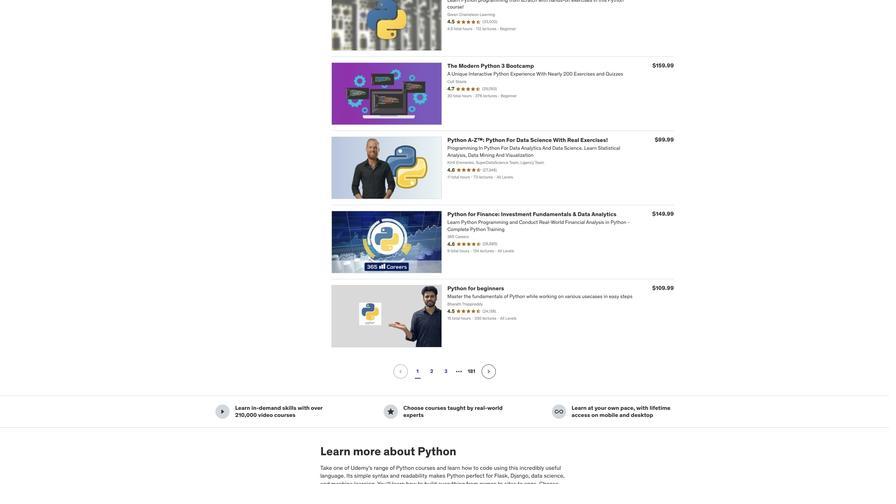 Task type: locate. For each thing, give the bounding box(es) containing it.
and
[[620, 411, 630, 418], [437, 464, 446, 472], [390, 472, 400, 479], [320, 480, 330, 484]]

courses up readability
[[416, 464, 436, 472]]

build
[[425, 480, 437, 484]]

3 left bootcamp
[[502, 62, 505, 69]]

and up "you'll"
[[390, 472, 400, 479]]

1 horizontal spatial how
[[462, 464, 472, 472]]

for inside take one of udemy's range of python courses and learn how to code using this incredibly useful language. its simple syntax and readability makes python perfect for flask, django, data science, and machine learning. you'll learn how to build everything from games to sites to apps. choo
[[486, 472, 493, 479]]

learn
[[448, 464, 461, 472], [392, 480, 405, 484]]

2 horizontal spatial learn
[[572, 405, 587, 412]]

how up the perfect
[[462, 464, 472, 472]]

take
[[320, 464, 332, 472]]

learn in-demand skills with over 210,000 video courses
[[235, 405, 323, 418]]

real
[[568, 136, 579, 143]]

210,000
[[235, 411, 257, 418]]

python right modern
[[481, 62, 500, 69]]

0 horizontal spatial 3
[[445, 368, 448, 375]]

for up the games
[[486, 472, 493, 479]]

previous page image
[[397, 368, 404, 375]]

medium image left the experts
[[387, 407, 395, 416]]

makes
[[429, 472, 446, 479]]

$99.99
[[655, 136, 674, 143]]

$159.99
[[653, 62, 674, 69]]

1 medium image from the left
[[218, 407, 227, 416]]

the
[[448, 62, 458, 69]]

1 vertical spatial how
[[406, 480, 417, 484]]

1 horizontal spatial medium image
[[387, 407, 395, 416]]

learn at your own pace, with lifetime access on mobile and desktop
[[572, 405, 671, 418]]

taught
[[448, 405, 466, 412]]

3 medium image from the left
[[555, 407, 563, 416]]

0 horizontal spatial medium image
[[218, 407, 227, 416]]

with inside learn in-demand skills with over 210,000 video courses
[[298, 405, 310, 412]]

learn up the one
[[320, 444, 351, 459]]

courses
[[425, 405, 447, 412], [274, 411, 296, 418], [416, 464, 436, 472]]

python for finance: investment fundamentals & data analytics
[[448, 211, 617, 218]]

to
[[474, 464, 479, 472], [418, 480, 423, 484], [498, 480, 503, 484], [518, 480, 523, 484]]

experts
[[404, 411, 424, 418]]

and right own
[[620, 411, 630, 418]]

1
[[417, 368, 419, 375]]

its
[[347, 472, 353, 479]]

udemy's
[[351, 464, 373, 472]]

learn for learn more about python
[[320, 444, 351, 459]]

0 horizontal spatial learn
[[235, 405, 250, 412]]

courses right the video
[[274, 411, 296, 418]]

$149.99
[[653, 210, 674, 217]]

1 with from the left
[[298, 405, 310, 412]]

1 horizontal spatial learn
[[320, 444, 351, 459]]

by
[[467, 405, 474, 412]]

more
[[353, 444, 381, 459]]

1 horizontal spatial learn
[[448, 464, 461, 472]]

0 vertical spatial for
[[468, 211, 476, 218]]

choose
[[404, 405, 424, 412]]

real-
[[475, 405, 488, 412]]

0 vertical spatial data
[[517, 136, 529, 143]]

1 horizontal spatial data
[[578, 211, 591, 218]]

of right range
[[390, 464, 395, 472]]

for
[[468, 211, 476, 218], [468, 285, 476, 292], [486, 472, 493, 479]]

$109.99
[[653, 284, 674, 291]]

python left for
[[486, 136, 505, 143]]

for left finance:
[[468, 211, 476, 218]]

learn right "you'll"
[[392, 480, 405, 484]]

skills
[[282, 405, 297, 412]]

1 horizontal spatial with
[[637, 405, 649, 412]]

data
[[517, 136, 529, 143], [578, 211, 591, 218]]

learn more about python
[[320, 444, 457, 459]]

at
[[588, 405, 594, 412]]

2 horizontal spatial medium image
[[555, 407, 563, 416]]

0 horizontal spatial data
[[517, 136, 529, 143]]

learn left at in the right bottom of the page
[[572, 405, 587, 412]]

python a-z™: python for data science with real exercises!
[[448, 136, 608, 143]]

of
[[345, 464, 349, 472], [390, 464, 395, 472]]

data right for
[[517, 136, 529, 143]]

everything
[[438, 480, 465, 484]]

2 medium image from the left
[[387, 407, 395, 416]]

0 horizontal spatial learn
[[392, 480, 405, 484]]

python left beginners
[[448, 285, 467, 292]]

2 with from the left
[[637, 405, 649, 412]]

learn up everything
[[448, 464, 461, 472]]

1 vertical spatial learn
[[392, 480, 405, 484]]

access
[[572, 411, 591, 418]]

how
[[462, 464, 472, 472], [406, 480, 417, 484]]

medium image
[[218, 407, 227, 416], [387, 407, 395, 416], [555, 407, 563, 416]]

about
[[384, 444, 415, 459]]

how down readability
[[406, 480, 417, 484]]

next page image
[[485, 368, 492, 375]]

0 horizontal spatial of
[[345, 464, 349, 472]]

learn for learn at your own pace, with lifetime access on mobile and desktop
[[572, 405, 587, 412]]

incredibly
[[520, 464, 544, 472]]

for
[[507, 136, 515, 143]]

and inside learn at your own pace, with lifetime access on mobile and desktop
[[620, 411, 630, 418]]

mobile
[[600, 411, 619, 418]]

to down django,
[[518, 480, 523, 484]]

medium image left the access
[[555, 407, 563, 416]]

for for finance:
[[468, 211, 476, 218]]

181
[[468, 368, 476, 375]]

courses inside take one of udemy's range of python courses and learn how to code using this incredibly useful language. its simple syntax and readability makes python perfect for flask, django, data science, and machine learning. you'll learn how to build everything from games to sites to apps. choo
[[416, 464, 436, 472]]

1 vertical spatial data
[[578, 211, 591, 218]]

for left beginners
[[468, 285, 476, 292]]

on
[[592, 411, 599, 418]]

learn inside learn in-demand skills with over 210,000 video courses
[[235, 405, 250, 412]]

with left the over
[[298, 405, 310, 412]]

2 link
[[425, 365, 439, 379]]

1 vertical spatial for
[[468, 285, 476, 292]]

modern
[[459, 62, 480, 69]]

from
[[467, 480, 478, 484]]

1 link
[[411, 365, 425, 379]]

courses left taught
[[425, 405, 447, 412]]

python left a-
[[448, 136, 467, 143]]

0 horizontal spatial with
[[298, 405, 310, 412]]

1 horizontal spatial of
[[390, 464, 395, 472]]

python
[[481, 62, 500, 69], [448, 136, 467, 143], [486, 136, 505, 143], [448, 211, 467, 218], [448, 285, 467, 292], [418, 444, 457, 459], [396, 464, 414, 472], [447, 472, 465, 479]]

3 link
[[439, 365, 453, 379]]

learn inside learn at your own pace, with lifetime access on mobile and desktop
[[572, 405, 587, 412]]

learn left in-
[[235, 405, 250, 412]]

learn
[[235, 405, 250, 412], [572, 405, 587, 412], [320, 444, 351, 459]]

beginners
[[477, 285, 504, 292]]

with right pace,
[[637, 405, 649, 412]]

data right &
[[578, 211, 591, 218]]

choose courses taught by real-world experts
[[404, 405, 503, 418]]

medium image left "210,000"
[[218, 407, 227, 416]]

2 vertical spatial for
[[486, 472, 493, 479]]

&
[[573, 211, 577, 218]]

you'll
[[377, 480, 391, 484]]

3
[[502, 62, 505, 69], [445, 368, 448, 375]]

over
[[311, 405, 323, 412]]

of up its on the bottom left
[[345, 464, 349, 472]]

this
[[509, 464, 519, 472]]

1 horizontal spatial 3
[[502, 62, 505, 69]]

3 left ellipsis icon
[[445, 368, 448, 375]]

with
[[298, 405, 310, 412], [637, 405, 649, 412]]

medium image for learn at your own pace, with lifetime access on mobile and desktop
[[555, 407, 563, 416]]



Task type: vqa. For each thing, say whether or not it's contained in the screenshot.
NEW corresponding to Kubernetes
no



Task type: describe. For each thing, give the bounding box(es) containing it.
courses inside learn in-demand skills with over 210,000 video courses
[[274, 411, 296, 418]]

the modern python 3 bootcamp link
[[448, 62, 534, 69]]

python for beginners
[[448, 285, 504, 292]]

world
[[488, 405, 503, 412]]

lifetime
[[650, 405, 671, 412]]

using
[[494, 464, 508, 472]]

analytics
[[592, 211, 617, 218]]

python left finance:
[[448, 211, 467, 218]]

fundamentals
[[533, 211, 572, 218]]

science,
[[544, 472, 565, 479]]

finance:
[[477, 211, 500, 218]]

one
[[334, 464, 343, 472]]

python a-z™: python for data science with real exercises! link
[[448, 136, 608, 143]]

exercises!
[[581, 136, 608, 143]]

python up everything
[[447, 472, 465, 479]]

0 vertical spatial 3
[[502, 62, 505, 69]]

1 of from the left
[[345, 464, 349, 472]]

and up makes
[[437, 464, 446, 472]]

the modern python 3 bootcamp
[[448, 62, 534, 69]]

syntax
[[372, 472, 389, 479]]

readability
[[401, 472, 428, 479]]

django,
[[511, 472, 530, 479]]

video
[[258, 411, 273, 418]]

ellipsis image
[[455, 367, 463, 376]]

2
[[430, 368, 433, 375]]

to down readability
[[418, 480, 423, 484]]

for for beginners
[[468, 285, 476, 292]]

to down flask,
[[498, 480, 503, 484]]

useful
[[546, 464, 561, 472]]

pace,
[[621, 405, 635, 412]]

and down language.
[[320, 480, 330, 484]]

learn for learn in-demand skills with over 210,000 video courses
[[235, 405, 250, 412]]

medium image for learn in-demand skills with over 210,000 video courses
[[218, 407, 227, 416]]

python for beginners link
[[448, 285, 504, 292]]

0 vertical spatial learn
[[448, 464, 461, 472]]

python for finance: investment fundamentals & data analytics link
[[448, 211, 617, 218]]

with
[[553, 136, 566, 143]]

science
[[531, 136, 552, 143]]

python up take one of udemy's range of python courses and learn how to code using this incredibly useful language. its simple syntax and readability makes python perfect for flask, django, data science, and machine learning. you'll learn how to build everything from games to sites to apps. choo
[[418, 444, 457, 459]]

perfect
[[466, 472, 485, 479]]

apps.
[[524, 480, 538, 484]]

2 of from the left
[[390, 464, 395, 472]]

learning.
[[354, 480, 376, 484]]

take one of udemy's range of python courses and learn how to code using this incredibly useful language. its simple syntax and readability makes python perfect for flask, django, data science, and machine learning. you'll learn how to build everything from games to sites to apps. choo
[[320, 464, 565, 484]]

code
[[480, 464, 493, 472]]

0 horizontal spatial how
[[406, 480, 417, 484]]

a-
[[468, 136, 474, 143]]

range
[[374, 464, 389, 472]]

in-
[[252, 405, 259, 412]]

investment
[[501, 211, 532, 218]]

machine
[[331, 480, 353, 484]]

1 vertical spatial 3
[[445, 368, 448, 375]]

with inside learn at your own pace, with lifetime access on mobile and desktop
[[637, 405, 649, 412]]

language.
[[320, 472, 345, 479]]

python up readability
[[396, 464, 414, 472]]

flask,
[[494, 472, 509, 479]]

to up the perfect
[[474, 464, 479, 472]]

desktop
[[631, 411, 654, 418]]

your
[[595, 405, 607, 412]]

courses inside choose courses taught by real-world experts
[[425, 405, 447, 412]]

data
[[531, 472, 543, 479]]

0 vertical spatial how
[[462, 464, 472, 472]]

demand
[[259, 405, 281, 412]]

simple
[[354, 472, 371, 479]]

sites
[[505, 480, 517, 484]]

own
[[608, 405, 619, 412]]

games
[[480, 480, 497, 484]]

medium image for choose courses taught by real-world experts
[[387, 407, 395, 416]]

z™:
[[474, 136, 485, 143]]

bootcamp
[[506, 62, 534, 69]]



